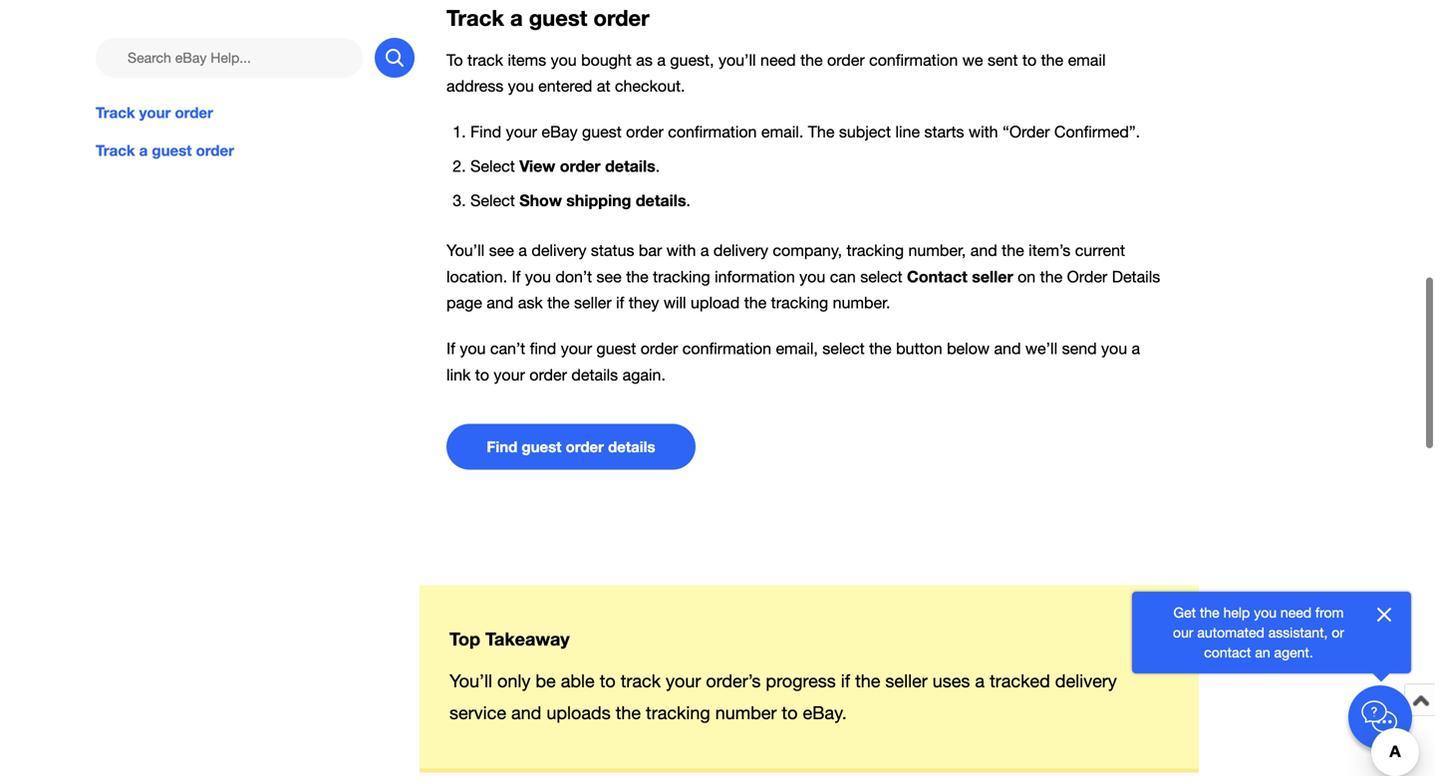 Task type: locate. For each thing, give the bounding box(es) containing it.
link
[[447, 366, 471, 384]]

track
[[447, 4, 504, 31], [96, 104, 135, 122], [96, 142, 135, 160]]

1 select from the top
[[471, 157, 515, 175]]

. down checkout.
[[656, 157, 660, 175]]

0 vertical spatial need
[[761, 51, 796, 69]]

to right link
[[475, 366, 490, 384]]

your up view
[[506, 123, 537, 141]]

number,
[[909, 241, 966, 260]]

1 horizontal spatial track a guest order
[[447, 4, 650, 31]]

the inside if you can't find your guest order confirmation email, select the button below and we'll send you a link to your order details again.
[[870, 340, 892, 358]]

entered
[[539, 77, 593, 95]]

your down search ebay help... "text field"
[[139, 104, 171, 122]]

. for show shipping details
[[686, 191, 691, 210]]

1 horizontal spatial see
[[597, 268, 622, 286]]

2 vertical spatial confirmation
[[683, 340, 772, 358]]

track a guest order down track your order
[[96, 142, 234, 160]]

0 horizontal spatial seller
[[574, 294, 612, 312]]

details
[[605, 156, 656, 175], [636, 191, 686, 210], [572, 366, 618, 384], [608, 438, 656, 456]]

you'll inside you'll only be able to track your order's progress if the seller uses a tracked delivery service and uploads the tracking number to ebay.
[[450, 671, 493, 692]]

you'll up 'location.' on the top of the page
[[447, 241, 485, 260]]

select
[[861, 268, 903, 286], [823, 340, 865, 358]]

seller left uses
[[886, 671, 928, 692]]

select left view
[[471, 157, 515, 175]]

0 horizontal spatial track
[[468, 51, 503, 69]]

you'll
[[447, 241, 485, 260], [450, 671, 493, 692]]

details down again.
[[608, 438, 656, 456]]

if inside you'll see a delivery status bar with a delivery company, tracking number, and the item's current location. if you don't see the tracking information you can select
[[512, 268, 521, 286]]

need inside to track items you bought as a guest, you'll need the order confirmation we sent to the email address you entered at checkout.
[[761, 51, 796, 69]]

0 vertical spatial track
[[447, 4, 504, 31]]

if inside on the order details page and ask the seller if they will upload the tracking number.
[[616, 294, 625, 312]]

to inside if you can't find your guest order confirmation email, select the button below and we'll send you a link to your order details again.
[[475, 366, 490, 384]]

again.
[[623, 366, 666, 384]]

select for show
[[471, 191, 515, 210]]

track inside you'll only be able to track your order's progress if the seller uses a tracked delivery service and uploads the tracking number to ebay.
[[621, 671, 661, 692]]

0 horizontal spatial with
[[667, 241, 696, 260]]

you'll see a delivery status bar with a delivery company, tracking number, and the item's current location. if you don't see the tracking information you can select
[[447, 241, 1126, 286]]

the left button
[[870, 340, 892, 358]]

details for show
[[636, 191, 686, 210]]

1 horizontal spatial if
[[841, 671, 851, 692]]

a right as
[[657, 51, 666, 69]]

a inside to track items you bought as a guest, you'll need the order confirmation we sent to the email address you entered at checkout.
[[657, 51, 666, 69]]

your left order's
[[666, 671, 701, 692]]

0 vertical spatial find
[[471, 123, 502, 141]]

track a guest order up 'items' in the left top of the page
[[447, 4, 650, 31]]

checkout.
[[615, 77, 685, 95]]

select left show
[[471, 191, 515, 210]]

order's
[[706, 671, 761, 692]]

and
[[971, 241, 998, 260], [487, 294, 514, 312], [994, 340, 1021, 358], [511, 703, 542, 724]]

1 vertical spatial .
[[686, 191, 691, 210]]

to
[[1023, 51, 1037, 69], [475, 366, 490, 384], [600, 671, 616, 692], [782, 703, 798, 724]]

delivery up don't
[[532, 241, 587, 260]]

starts
[[925, 123, 965, 141]]

find
[[471, 123, 502, 141], [487, 438, 518, 456]]

as
[[636, 51, 653, 69]]

details up shipping in the left top of the page
[[605, 156, 656, 175]]

0 horizontal spatial if
[[447, 340, 456, 358]]

select inside select show shipping details .
[[471, 191, 515, 210]]

the up the find your ebay guest order confirmation email. the subject line starts with "order confirmed".
[[801, 51, 823, 69]]

tracked
[[990, 671, 1051, 692]]

select view order details .
[[471, 156, 660, 175]]

if
[[616, 294, 625, 312], [841, 671, 851, 692]]

delivery
[[532, 241, 587, 260], [714, 241, 769, 260], [1056, 671, 1117, 692]]

1 vertical spatial find
[[487, 438, 518, 456]]

items
[[508, 51, 547, 69]]

they
[[629, 294, 659, 312]]

contact
[[907, 267, 968, 286]]

2 select from the top
[[471, 191, 515, 210]]

1 vertical spatial you'll
[[450, 671, 493, 692]]

2 horizontal spatial delivery
[[1056, 671, 1117, 692]]

1 vertical spatial with
[[667, 241, 696, 260]]

track a guest order
[[447, 4, 650, 31], [96, 142, 234, 160]]

guest inside if you can't find your guest order confirmation email, select the button below and we'll send you a link to your order details again.
[[597, 340, 636, 358]]

automated
[[1198, 625, 1265, 641]]

delivery inside you'll only be able to track your order's progress if the seller uses a tracked delivery service and uploads the tracking number to ebay.
[[1056, 671, 1117, 692]]

. inside select view order details .
[[656, 157, 660, 175]]

1 vertical spatial seller
[[574, 294, 612, 312]]

a
[[510, 4, 523, 31], [657, 51, 666, 69], [139, 142, 148, 160], [519, 241, 527, 260], [701, 241, 709, 260], [1132, 340, 1141, 358], [976, 671, 985, 692]]

1 vertical spatial select
[[471, 191, 515, 210]]

track inside to track items you bought as a guest, you'll need the order confirmation we sent to the email address you entered at checkout.
[[468, 51, 503, 69]]

select
[[471, 157, 515, 175], [471, 191, 515, 210]]

confirmed".
[[1055, 123, 1141, 141]]

tracking down you'll see a delivery status bar with a delivery company, tracking number, and the item's current location. if you don't see the tracking information you can select
[[771, 294, 829, 312]]

a inside you'll only be able to track your order's progress if the seller uses a tracked delivery service and uploads the tracking number to ebay.
[[976, 671, 985, 692]]

track up address
[[468, 51, 503, 69]]

. right shipping in the left top of the page
[[686, 191, 691, 210]]

and down only
[[511, 703, 542, 724]]

0 horizontal spatial need
[[761, 51, 796, 69]]

1 vertical spatial need
[[1281, 605, 1312, 621]]

uploads
[[547, 703, 611, 724]]

and left the ask
[[487, 294, 514, 312]]

1 vertical spatial track a guest order
[[96, 142, 234, 160]]

find for find guest order details
[[487, 438, 518, 456]]

1 vertical spatial if
[[447, 340, 456, 358]]

an
[[1256, 645, 1271, 661]]

need
[[761, 51, 796, 69], [1281, 605, 1312, 621]]

0 vertical spatial seller
[[972, 267, 1014, 286]]

2 vertical spatial seller
[[886, 671, 928, 692]]

if
[[512, 268, 521, 286], [447, 340, 456, 358]]

number.
[[833, 294, 891, 312]]

you'll inside you'll see a delivery status bar with a delivery company, tracking number, and the item's current location. if you don't see the tracking information you can select
[[447, 241, 485, 260]]

view
[[520, 156, 556, 175]]

0 horizontal spatial see
[[489, 241, 514, 260]]

email.
[[762, 123, 804, 141]]

need right you'll
[[761, 51, 796, 69]]

1 vertical spatial if
[[841, 671, 851, 692]]

and left we'll
[[994, 340, 1021, 358]]

see
[[489, 241, 514, 260], [597, 268, 622, 286]]

location.
[[447, 268, 508, 286]]

0 vertical spatial confirmation
[[870, 51, 958, 69]]

contact seller
[[907, 267, 1014, 286]]

with right bar
[[667, 241, 696, 260]]

tracking down order's
[[646, 703, 711, 724]]

confirmation inside to track items you bought as a guest, you'll need the order confirmation we sent to the email address you entered at checkout.
[[870, 51, 958, 69]]

at
[[597, 77, 611, 95]]

confirmation
[[870, 51, 958, 69], [668, 123, 757, 141], [683, 340, 772, 358]]

0 horizontal spatial if
[[616, 294, 625, 312]]

guest up again.
[[597, 340, 636, 358]]

details up bar
[[636, 191, 686, 210]]

tracking up will
[[653, 268, 711, 286]]

details for view
[[605, 156, 656, 175]]

you'll up service
[[450, 671, 493, 692]]

0 vertical spatial you'll
[[447, 241, 485, 260]]

0 vertical spatial select
[[471, 157, 515, 175]]

or
[[1332, 625, 1345, 641]]

0 vertical spatial .
[[656, 157, 660, 175]]

0 vertical spatial if
[[616, 294, 625, 312]]

see down status
[[597, 268, 622, 286]]

1 vertical spatial track
[[621, 671, 661, 692]]

select up number.
[[861, 268, 903, 286]]

if for the
[[841, 671, 851, 692]]

a right uses
[[976, 671, 985, 692]]

track right able
[[621, 671, 661, 692]]

contact
[[1205, 645, 1252, 661]]

if inside you'll only be able to track your order's progress if the seller uses a tracked delivery service and uploads the tracking number to ebay.
[[841, 671, 851, 692]]

if up the ask
[[512, 268, 521, 286]]

0 vertical spatial if
[[512, 268, 521, 286]]

"order
[[1003, 123, 1050, 141]]

details left again.
[[572, 366, 618, 384]]

the left email
[[1041, 51, 1064, 69]]

email,
[[776, 340, 818, 358]]

see up 'location.' on the top of the page
[[489, 241, 514, 260]]

the
[[801, 51, 823, 69], [1041, 51, 1064, 69], [1002, 241, 1025, 260], [626, 268, 649, 286], [1041, 268, 1063, 286], [547, 294, 570, 312], [744, 294, 767, 312], [870, 340, 892, 358], [1200, 605, 1220, 621], [856, 671, 881, 692], [616, 703, 641, 724]]

0 vertical spatial select
[[861, 268, 903, 286]]

send
[[1062, 340, 1097, 358]]

you right help
[[1254, 605, 1277, 621]]

will
[[664, 294, 687, 312]]

a inside if you can't find your guest order confirmation email, select the button below and we'll send you a link to your order details again.
[[1132, 340, 1141, 358]]

progress
[[766, 671, 836, 692]]

seller down don't
[[574, 294, 612, 312]]

delivery up information on the top of page
[[714, 241, 769, 260]]

tracking
[[847, 241, 904, 260], [653, 268, 711, 286], [771, 294, 829, 312], [646, 703, 711, 724]]

if up ebay. on the right of the page
[[841, 671, 851, 692]]

confirmation left the email.
[[668, 123, 757, 141]]

1 horizontal spatial seller
[[886, 671, 928, 692]]

find for find your ebay guest order confirmation email. the subject line starts with "order confirmed".
[[471, 123, 502, 141]]

confirmation down upload
[[683, 340, 772, 358]]

order
[[594, 4, 650, 31], [828, 51, 865, 69], [175, 104, 213, 122], [626, 123, 664, 141], [196, 142, 234, 160], [560, 156, 601, 175], [641, 340, 678, 358], [530, 366, 567, 384], [566, 438, 604, 456]]

1 horizontal spatial track
[[621, 671, 661, 692]]

show
[[520, 191, 562, 210]]

0 vertical spatial see
[[489, 241, 514, 260]]

top takeaway
[[450, 629, 570, 650]]

the right on
[[1041, 268, 1063, 286]]

track your order link
[[96, 102, 415, 124]]

the right get
[[1200, 605, 1220, 621]]

to right sent
[[1023, 51, 1037, 69]]

1 vertical spatial track
[[96, 104, 135, 122]]

. inside select show shipping details .
[[686, 191, 691, 210]]

tracking inside on the order details page and ask the seller if they will upload the tracking number.
[[771, 294, 829, 312]]

0 vertical spatial track
[[468, 51, 503, 69]]

and up contact seller
[[971, 241, 998, 260]]

select inside select view order details .
[[471, 157, 515, 175]]

you down 'items' in the left top of the page
[[508, 77, 534, 95]]

to right able
[[600, 671, 616, 692]]

guest down the find
[[522, 438, 562, 456]]

1 horizontal spatial if
[[512, 268, 521, 286]]

if up link
[[447, 340, 456, 358]]

guest up 'items' in the left top of the page
[[529, 4, 588, 31]]

track for track your order link
[[96, 104, 135, 122]]

confirmation left "we"
[[870, 51, 958, 69]]

1 vertical spatial select
[[823, 340, 865, 358]]

seller
[[972, 267, 1014, 286], [574, 294, 612, 312], [886, 671, 928, 692]]

below
[[947, 340, 990, 358]]

0 horizontal spatial .
[[656, 157, 660, 175]]

delivery right tracked
[[1056, 671, 1117, 692]]

1 horizontal spatial .
[[686, 191, 691, 210]]

2 vertical spatial track
[[96, 142, 135, 160]]

find down address
[[471, 123, 502, 141]]

1 horizontal spatial need
[[1281, 605, 1312, 621]]

1 horizontal spatial delivery
[[714, 241, 769, 260]]

if left the they
[[616, 294, 625, 312]]

1 vertical spatial see
[[597, 268, 622, 286]]

a right send
[[1132, 340, 1141, 358]]

select right email,
[[823, 340, 865, 358]]

bar
[[639, 241, 662, 260]]

with right starts in the right top of the page
[[969, 123, 999, 141]]

you inside get the help you need from our automated assistant, or contact an agent.
[[1254, 605, 1277, 621]]

you'll
[[719, 51, 756, 69]]

and inside you'll only be able to track your order's progress if the seller uses a tracked delivery service and uploads the tracking number to ebay.
[[511, 703, 542, 724]]

track
[[468, 51, 503, 69], [621, 671, 661, 692]]

details inside if you can't find your guest order confirmation email, select the button below and we'll send you a link to your order details again.
[[572, 366, 618, 384]]

find down can't
[[487, 438, 518, 456]]

seller left on
[[972, 267, 1014, 286]]

get the help you need from our automated assistant, or contact an agent.
[[1174, 605, 1345, 661]]

your right the find
[[561, 340, 592, 358]]

1 horizontal spatial with
[[969, 123, 999, 141]]

.
[[656, 157, 660, 175], [686, 191, 691, 210]]

with
[[969, 123, 999, 141], [667, 241, 696, 260]]

need up 'assistant,' at the bottom of the page
[[1281, 605, 1312, 621]]

a up the ask
[[519, 241, 527, 260]]

0 horizontal spatial track a guest order
[[96, 142, 234, 160]]

0 vertical spatial track a guest order
[[447, 4, 650, 31]]

the down information on the top of page
[[744, 294, 767, 312]]



Task type: describe. For each thing, give the bounding box(es) containing it.
the up on
[[1002, 241, 1025, 260]]

you'll only be able to track your order's progress if the seller uses a tracked delivery service and uploads the tracking number to ebay.
[[450, 671, 1117, 724]]

to down the 'progress'
[[782, 703, 798, 724]]

guest down track your order
[[152, 142, 192, 160]]

subject
[[839, 123, 891, 141]]

the
[[808, 123, 835, 141]]

number
[[716, 703, 777, 724]]

a up upload
[[701, 241, 709, 260]]

current
[[1075, 241, 1126, 260]]

find
[[530, 340, 557, 358]]

track a guest order link
[[96, 140, 415, 162]]

uses
[[933, 671, 971, 692]]

don't
[[556, 268, 592, 286]]

email
[[1068, 51, 1106, 69]]

you'll for you'll see a delivery status bar with a delivery company, tracking number, and the item's current location. if you don't see the tracking information you can select
[[447, 241, 485, 260]]

guest,
[[670, 51, 714, 69]]

item's
[[1029, 241, 1071, 260]]

1 vertical spatial confirmation
[[668, 123, 757, 141]]

your down can't
[[494, 366, 525, 384]]

seller inside on the order details page and ask the seller if they will upload the tracking number.
[[574, 294, 612, 312]]

you up the ask
[[525, 268, 551, 286]]

help
[[1224, 605, 1251, 621]]

we'll
[[1026, 340, 1058, 358]]

the right the 'progress'
[[856, 671, 881, 692]]

a down track your order
[[139, 142, 148, 160]]

able
[[561, 671, 595, 692]]

the inside get the help you need from our automated assistant, or contact an agent.
[[1200, 605, 1220, 621]]

the right uploads
[[616, 703, 641, 724]]

your inside you'll only be able to track your order's progress if the seller uses a tracked delivery service and uploads the tracking number to ebay.
[[666, 671, 701, 692]]

our
[[1174, 625, 1194, 641]]

0 horizontal spatial delivery
[[532, 241, 587, 260]]

agent.
[[1275, 645, 1314, 661]]

tracking inside you'll only be able to track your order's progress if the seller uses a tracked delivery service and uploads the tracking number to ebay.
[[646, 703, 711, 724]]

sent
[[988, 51, 1018, 69]]

to inside to track items you bought as a guest, you'll need the order confirmation we sent to the email address you entered at checkout.
[[1023, 51, 1037, 69]]

status
[[591, 241, 635, 260]]

if you can't find your guest order confirmation email, select the button below and we'll send you a link to your order details again.
[[447, 340, 1141, 384]]

track for track a guest order link
[[96, 142, 135, 160]]

guest right ebay
[[582, 123, 622, 141]]

ask
[[518, 294, 543, 312]]

seller inside you'll only be able to track your order's progress if the seller uses a tracked delivery service and uploads the tracking number to ebay.
[[886, 671, 928, 692]]

find guest order details link
[[447, 424, 696, 470]]

service
[[450, 703, 506, 724]]

tracking up can
[[847, 241, 904, 260]]

address
[[447, 77, 504, 95]]

you up link
[[460, 340, 486, 358]]

you'll for you'll only be able to track your order's progress if the seller uses a tracked delivery service and uploads the tracking number to ebay.
[[450, 671, 493, 692]]

if for they
[[616, 294, 625, 312]]

select inside you'll see a delivery status bar with a delivery company, tracking number, and the item's current location. if you don't see the tracking information you can select
[[861, 268, 903, 286]]

select for view
[[471, 157, 515, 175]]

0 vertical spatial with
[[969, 123, 999, 141]]

and inside on the order details page and ask the seller if they will upload the tracking number.
[[487, 294, 514, 312]]

confirmation inside if you can't find your guest order confirmation email, select the button below and we'll send you a link to your order details again.
[[683, 340, 772, 358]]

get the help you need from our automated assistant, or contact an agent. tooltip
[[1165, 603, 1354, 663]]

find guest order details
[[487, 438, 656, 456]]

get
[[1174, 605, 1197, 621]]

a up 'items' in the left top of the page
[[510, 4, 523, 31]]

and inside if you can't find your guest order confirmation email, select the button below and we'll send you a link to your order details again.
[[994, 340, 1021, 358]]

you up entered
[[551, 51, 577, 69]]

select inside if you can't find your guest order confirmation email, select the button below and we'll send you a link to your order details again.
[[823, 340, 865, 358]]

find your ebay guest order confirmation email. the subject line starts with "order confirmed".
[[471, 123, 1141, 141]]

details
[[1112, 268, 1161, 286]]

be
[[536, 671, 556, 692]]

can
[[830, 268, 856, 286]]

you down company,
[[800, 268, 826, 286]]

page
[[447, 294, 482, 312]]

information
[[715, 268, 795, 286]]

we
[[963, 51, 984, 69]]

. for view order details
[[656, 157, 660, 175]]

can't
[[490, 340, 526, 358]]

Search eBay Help... text field
[[96, 38, 363, 78]]

takeaway
[[486, 629, 570, 650]]

with inside you'll see a delivery status bar with a delivery company, tracking number, and the item's current location. if you don't see the tracking information you can select
[[667, 241, 696, 260]]

ebay.
[[803, 703, 847, 724]]

bought
[[581, 51, 632, 69]]

you right send
[[1102, 340, 1128, 358]]

button
[[896, 340, 943, 358]]

only
[[498, 671, 531, 692]]

2 horizontal spatial seller
[[972, 267, 1014, 286]]

ebay
[[542, 123, 578, 141]]

the right the ask
[[547, 294, 570, 312]]

order inside to track items you bought as a guest, you'll need the order confirmation we sent to the email address you entered at checkout.
[[828, 51, 865, 69]]

top
[[450, 629, 481, 650]]

shipping
[[567, 191, 632, 210]]

if inside if you can't find your guest order confirmation email, select the button below and we'll send you a link to your order details again.
[[447, 340, 456, 358]]

to
[[447, 51, 463, 69]]

select show shipping details .
[[471, 191, 691, 210]]

assistant,
[[1269, 625, 1328, 641]]

need inside get the help you need from our automated assistant, or contact an agent.
[[1281, 605, 1312, 621]]

on
[[1018, 268, 1036, 286]]

company,
[[773, 241, 843, 260]]

line
[[896, 123, 920, 141]]

track your order
[[96, 104, 213, 122]]

the up the they
[[626, 268, 649, 286]]

to track items you bought as a guest, you'll need the order confirmation we sent to the email address you entered at checkout.
[[447, 51, 1106, 95]]

order
[[1067, 268, 1108, 286]]

upload
[[691, 294, 740, 312]]

on the order details page and ask the seller if they will upload the tracking number.
[[447, 268, 1161, 312]]

details for guest
[[608, 438, 656, 456]]

and inside you'll see a delivery status bar with a delivery company, tracking number, and the item's current location. if you don't see the tracking information you can select
[[971, 241, 998, 260]]

from
[[1316, 605, 1344, 621]]



Task type: vqa. For each thing, say whether or not it's contained in the screenshot.
location.
yes



